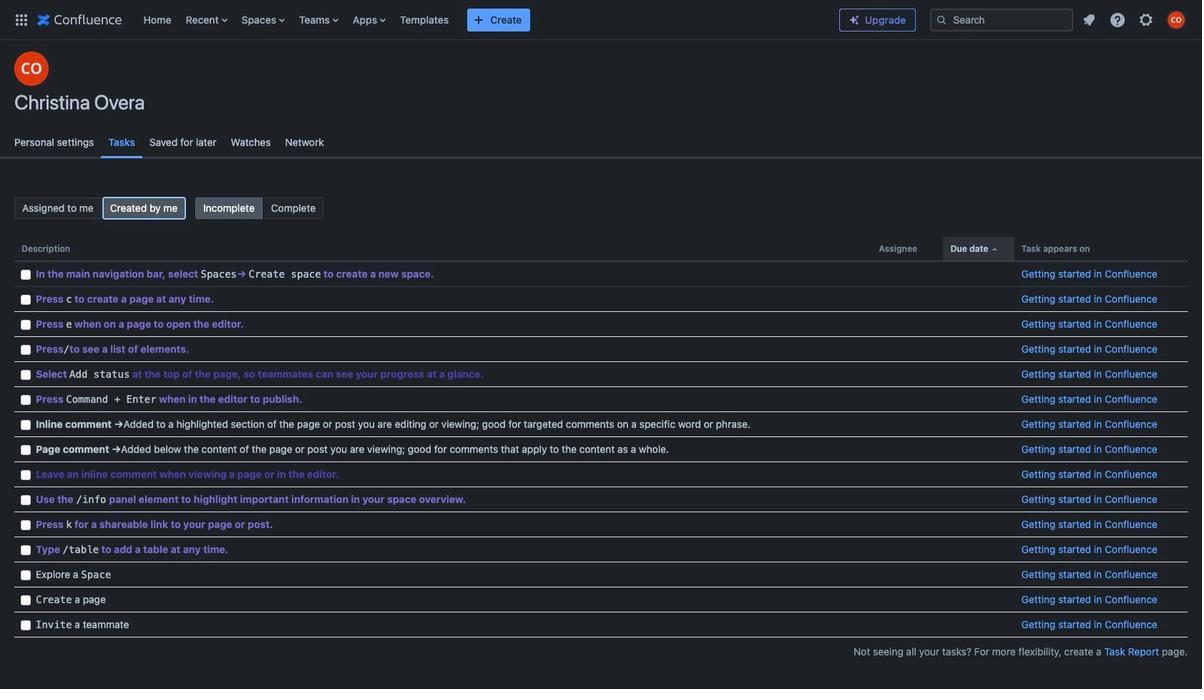 Task type: vqa. For each thing, say whether or not it's contained in the screenshot.
Settings image
no



Task type: locate. For each thing, give the bounding box(es) containing it.
Search field
[[931, 8, 1074, 31]]

banner
[[0, 0, 1203, 43]]

help icon image
[[1110, 11, 1127, 28]]

None search field
[[931, 8, 1074, 31]]

confluence image
[[37, 11, 122, 28], [37, 11, 122, 28]]

list
[[136, 0, 828, 40], [1077, 7, 1194, 33]]

0 horizontal spatial list
[[136, 0, 828, 40]]

1 horizontal spatial list
[[1077, 7, 1194, 33]]

user icon: christina overa image
[[14, 52, 49, 86]]



Task type: describe. For each thing, give the bounding box(es) containing it.
global element
[[9, 0, 828, 40]]

appswitcher icon image
[[13, 11, 30, 28]]

search image
[[936, 14, 948, 25]]

notification icon image
[[1081, 11, 1098, 28]]

list for appswitcher icon at the top left of the page
[[136, 0, 828, 40]]

list for premium image
[[1077, 7, 1194, 33]]

settings icon image
[[1138, 11, 1155, 28]]

premium image
[[849, 14, 860, 26]]



